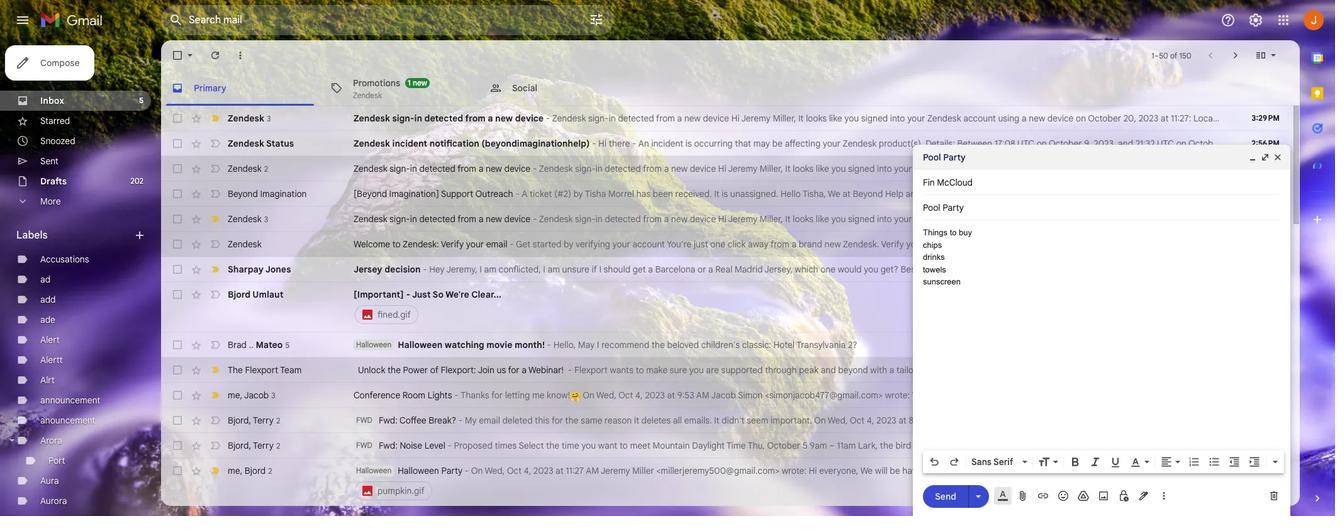 Task type: describe. For each thing, give the bounding box(es) containing it.
miller, for zendesk sign-in detected from a new device hi jeremy miller, it looks like you signed into your zendesk account using a new device on october 20, 2023 at 11:27: location: los angeles, ca, united st
[[773, 113, 796, 124]]

more options image
[[1161, 490, 1168, 502]]

13 row from the top
[[161, 433, 1290, 458]]

mountain
[[653, 440, 690, 451]]

classic:
[[742, 339, 772, 351]]

into for 20,
[[891, 113, 905, 124]]

st
[[1330, 113, 1336, 124]]

3 row from the top
[[161, 156, 1333, 181]]

row containing brad
[[161, 332, 1290, 358]]

october left 18,
[[1075, 213, 1109, 225]]

peak
[[799, 364, 819, 376]]

miller, for zendesk sign-in detected from a new device hi jeremy miller, it looks like you signed into your zendesk account using a new device on october 18, 2023 at 14:23: location: san diego, ca, united states
[[760, 213, 783, 225]]

get
[[633, 264, 646, 275]]

more button
[[0, 191, 151, 211]]

using for 18,
[[985, 213, 1007, 225]]

you left get?
[[864, 264, 879, 275]]

fwd: for fwd: noise level
[[379, 440, 398, 451]]

0 horizontal spatial has
[[637, 188, 651, 200]]

your up should at left
[[613, 239, 631, 250]]

🤗 image
[[570, 391, 581, 401]]

1 horizontal spatial one
[[821, 264, 836, 275]]

pop out image
[[1261, 152, 1271, 162]]

row containing the flexport team
[[161, 358, 1290, 383]]

1 horizontal spatial has
[[1118, 440, 1132, 451]]

away
[[748, 239, 769, 250]]

2023 right 2,
[[1014, 390, 1034, 401]]

2 flexport from the left
[[575, 364, 608, 376]]

19 for your
[[1273, 189, 1280, 198]]

simon
[[738, 390, 763, 401]]

wed, up "–"
[[828, 415, 848, 426]]

started
[[533, 239, 562, 250]]

made
[[1135, 440, 1157, 451]]

oct up more formatting options image
[[1261, 441, 1274, 450]]

sure
[[670, 364, 687, 376]]

bjord , terry 2 for fwd: noise level
[[228, 440, 280, 451]]

alrt link
[[40, 375, 55, 386]]

halloween halloween party - on wed, oct 4, 2023 at 11:27 am jeremy miller <millerjeremy500@gmail.com> wrote: hi everyone, we will be having an office halloween party on 10/31. please submit your costume ideas in this email
[[356, 465, 1258, 476]]

insert files using drive image
[[1078, 490, 1090, 502]]

us
[[1114, 364, 1124, 376]]

1 vertical spatial 20,
[[1224, 138, 1237, 149]]

oct down pop out icon
[[1259, 164, 1271, 173]]

1 vertical spatial states
[[1309, 213, 1334, 225]]

insert signature image
[[1138, 490, 1151, 502]]

starred
[[40, 115, 70, 127]]

fin
[[923, 177, 935, 188]]

, for 3rd row from the bottom
[[249, 414, 251, 426]]

hey
[[429, 264, 445, 275]]

at left 9:53
[[667, 390, 675, 401]]

at left 8:30
[[1037, 390, 1044, 401]]

at up zendesk sign-in detected from a new device - zendesk sign-in detected from a new device hi jeremy miller, it looks like you signed into your zendesk account using a new device on october 18, 2023 at 14:23: location: san diego, ca, united states
[[843, 188, 851, 200]]

Search mail text field
[[189, 14, 554, 26]]

account down things
[[927, 239, 959, 250]]

2 for 14th row from the top
[[268, 466, 272, 476]]

ade link
[[40, 314, 55, 325]]

in inside cell
[[1211, 465, 1218, 476]]

account for zendesk sign-in detected from a new device hi jeremy miller, it looks like you signed into your zendesk account using a new device on october 19, 2023 at 13:50: location: charlotte, nc, united states
[[951, 163, 983, 174]]

oct up lark,
[[850, 415, 865, 426]]

2:56 pm
[[1252, 138, 1280, 148]]

at left 8:26 at the right of page
[[899, 415, 907, 426]]

in down tisha
[[596, 213, 603, 225]]

tab list right 18
[[1300, 40, 1336, 471]]

welcome
[[354, 239, 390, 250]]

the left same
[[565, 415, 579, 426]]

to left the zendesk:
[[393, 239, 401, 250]]

1 vertical spatial there
[[1009, 188, 1030, 200]]

11:27:
[[1171, 113, 1192, 124]]

details:
[[926, 138, 955, 149]]

19,
[[1111, 163, 1121, 174]]

to right the out
[[974, 188, 982, 200]]

it left didn't at the bottom right of page
[[714, 415, 720, 426]]

1 vertical spatial be
[[952, 440, 963, 451]]

your inside cell
[[1131, 465, 1148, 476]]

terry for fwd: noise level
[[253, 440, 274, 451]]

on right did.
[[952, 390, 963, 401]]

bjord umlaut
[[228, 289, 284, 300]]

will
[[875, 465, 888, 476]]

to left the make
[[636, 364, 644, 376]]

2 vertical spatial is
[[1034, 239, 1041, 250]]

to inside things to buy chips drinks towels sunscreen
[[950, 228, 957, 237]]

things to buy chips drinks towels sunscreen
[[923, 228, 973, 286]]

0 vertical spatial be
[[773, 138, 783, 149]]

sign- up tisha
[[575, 163, 596, 174]]

select
[[519, 440, 544, 451]]

signed for 19,
[[848, 163, 875, 174]]

main content containing promotions
[[161, 40, 1336, 516]]

detected down notification
[[420, 163, 456, 174]]

port link
[[48, 455, 65, 466]]

the
[[228, 364, 243, 376]]

insert emoji ‪(⌘⇧2)‬ image
[[1057, 490, 1070, 502]]

numbered list ‪(⌘⇧7)‬ image
[[1188, 456, 1201, 468]]

compose button
[[5, 45, 95, 81]]

3 inside me , jacob 3
[[271, 391, 276, 400]]

compartmental
[[972, 440, 1033, 451]]

reactor
[[1243, 440, 1272, 451]]

you up "zendesk."
[[832, 213, 846, 225]]

status
[[266, 138, 294, 149]]

imagination]
[[389, 188, 439, 200]]

into for 18,
[[877, 213, 892, 225]]

break?
[[429, 415, 456, 426]]

2 am from the left
[[548, 264, 560, 275]]

1 horizontal spatial are
[[906, 188, 919, 200]]

11am
[[837, 440, 856, 451]]

for up - thanks for letting me know!
[[508, 364, 520, 376]]

1 am from the left
[[484, 264, 497, 275]]

arora link
[[40, 435, 62, 446]]

search mail image
[[165, 9, 188, 31]]

2 horizontal spatial 5
[[803, 440, 808, 451]]

update
[[1307, 138, 1335, 149]]

for down '13:50:' in the top of the page
[[1170, 188, 1182, 200]]

conference
[[354, 390, 400, 401]]

notification
[[430, 138, 479, 149]]

brad
[[228, 339, 247, 350]]

detected up an
[[618, 113, 654, 124]]

fwd for fwd: coffee break?
[[356, 415, 373, 425]]

deleted
[[503, 415, 533, 426]]

row containing sharpay jones
[[161, 257, 1290, 282]]

2023 right 18,
[[1123, 213, 1143, 225]]

jersey
[[354, 264, 382, 275]]

hi for zendesk sign-in detected from a new device hi jeremy miller, it looks like you signed into your zendesk account using a new device on october 20, 2023 at 11:27: location: los angeles, ca, united st
[[732, 113, 740, 124]]

into for 19,
[[877, 163, 892, 174]]

brand
[[799, 239, 823, 250]]

please
[[1072, 465, 1099, 476]]

los
[[1233, 113, 1248, 124]]

october left '9,'
[[1049, 138, 1082, 149]]

zendesk 3 for zendesk sign-in detected from a new device - zendesk sign-in detected from a new device hi jeremy miller, it looks like you signed into your zendesk account using a new device on october 20, 2023 at 11:27: location: los angeles, ca, united st
[[228, 112, 271, 124]]

oct 19 for nc,
[[1259, 164, 1280, 173]]

occurring
[[694, 138, 733, 149]]

bjord , terry 2 for fwd: coffee break?
[[228, 414, 280, 426]]

the up the italic ‪(⌘i)‬ image
[[1082, 440, 1095, 451]]

on up support
[[1063, 163, 1073, 174]]

indent less ‪(⌘[)‬ image
[[1229, 456, 1241, 468]]

it
[[634, 415, 640, 426]]

2023 up 'bird'
[[877, 415, 897, 426]]

on up '9,'
[[1076, 113, 1086, 124]]

know!
[[547, 390, 570, 401]]

on inside cell
[[1036, 465, 1046, 476]]

13:50:
[[1156, 163, 1179, 174]]

your down product(s). at the top of page
[[895, 163, 912, 174]]

accusations
[[40, 254, 89, 265]]

–
[[830, 440, 835, 451]]

fwd fwd: noise level - proposed times select the time you want to meet mountain daylight time thu, october 5 9am – 11am lark, the bird known to be a compartmental disaster by the fda, has made off with the auxiliary reactor
[[356, 440, 1272, 451]]

11:27
[[566, 465, 584, 476]]

anouncement link
[[40, 415, 95, 426]]

sign- up imagination] on the top left of the page
[[390, 163, 410, 174]]

conflicted,
[[499, 264, 541, 275]]

0 vertical spatial <millerjeremy500@gmail.com>
[[1137, 390, 1260, 401]]

2023 inside cell
[[534, 465, 554, 476]]

1 vertical spatial email
[[479, 415, 500, 426]]

oct right indent more ‪(⌘])‬ image
[[1261, 466, 1274, 475]]

tisha,
[[803, 188, 826, 200]]

oct down nc,
[[1259, 189, 1271, 198]]

jeremy for zendesk sign-in detected from a new device hi jeremy miller, it looks like you signed into your zendesk account using a new device on october 18, 2023 at 14:23: location: san diego, ca, united states
[[728, 213, 758, 225]]

0 vertical spatial of
[[1171, 51, 1178, 60]]

disaster
[[1036, 440, 1068, 451]]

verifying
[[576, 239, 610, 250]]

hi for zendesk sign-in detected from a new device hi jeremy miller, it looks like you signed into your zendesk account using a new device on october 18, 2023 at 14:23: location: san diego, ca, united states
[[719, 213, 727, 225]]

meet
[[630, 440, 651, 451]]

1 verify from the left
[[441, 239, 464, 250]]

pool party
[[923, 152, 966, 163]]

primary
[[194, 82, 226, 93]]

0 vertical spatial email
[[486, 239, 508, 250]]

more send options image
[[972, 490, 985, 503]]

party inside dialog
[[944, 152, 966, 163]]

0 vertical spatial wrote:
[[885, 390, 910, 401]]

united for st
[[1302, 113, 1328, 124]]

cell containing halloween party
[[354, 465, 1258, 502]]

18,
[[1111, 213, 1121, 225]]

times
[[495, 440, 517, 451]]

0 horizontal spatial 20,
[[1124, 113, 1137, 124]]

the up numbered list ‪(⌘⇧7)‬ image
[[1192, 440, 1205, 451]]

in up imagination] on the top left of the page
[[410, 163, 417, 174]]

letting
[[505, 390, 530, 401]]

2 vertical spatial by
[[1070, 440, 1079, 451]]

more formatting options image
[[1270, 456, 1282, 468]]

wrote: inside cell
[[782, 465, 807, 476]]

attach files image
[[1017, 490, 1030, 502]]

to right seems
[[1159, 415, 1167, 426]]

ad link
[[40, 274, 50, 285]]

october down fwd fwd: coffee break? - my email deleted this for the same reason it deletes all emails. it didn't seem important. on wed, oct 4, 2023 at 8:26 am bjord umlaut <sicritbjordd@gmail.com> wrote: seems to me we've
[[768, 440, 801, 451]]

reaching
[[921, 188, 956, 200]]

outreach
[[476, 188, 513, 200]]

2?
[[848, 339, 858, 351]]

1 horizontal spatial umlaut
[[966, 415, 995, 426]]

9:53
[[678, 390, 695, 401]]

settings image
[[1249, 13, 1264, 28]]

i right may
[[597, 339, 599, 351]]

in down social tab
[[609, 113, 616, 124]]

you up zendesk incident notification (beyondimaginationhelp) - hi there - an incident is occurring that may be affecting your zendesk product(s). details: between 17:08 utc on october 9, 2023, and 21:32 utc on october 20, 2023, some bulk update
[[845, 113, 859, 124]]

1 utc from the left
[[1018, 138, 1035, 149]]

zendesk sign-in detected from a new device - zendesk sign-in detected from a new device hi jeremy miller, it looks like you signed into your zendesk account using a new device on october 19, 2023 at 13:50: location: charlotte, nc, united states
[[354, 163, 1333, 174]]

hello,
[[554, 339, 576, 351]]

sign- up verifying on the top left
[[575, 213, 596, 225]]

you right time
[[582, 440, 596, 451]]

like for 20,
[[829, 113, 843, 124]]

been
[[653, 188, 673, 200]]

labels navigation
[[0, 40, 161, 516]]

pm
[[1067, 390, 1080, 401]]

wed, left aug
[[965, 390, 985, 401]]

on down 11:27:
[[1177, 138, 1187, 149]]

2 horizontal spatial wrote:
[[1103, 415, 1128, 426]]

to up the 'redo ‪(⌘y)‬' icon
[[942, 440, 950, 451]]

1 flexport from the left
[[245, 364, 278, 376]]

labels heading
[[16, 229, 133, 242]]

0 vertical spatial miller
[[1113, 390, 1135, 401]]

0 vertical spatial is
[[686, 138, 692, 149]]

12 row from the top
[[161, 408, 1290, 433]]

5 inside labels navigation
[[139, 96, 144, 105]]

am inside cell
[[586, 465, 599, 476]]

11 row from the top
[[161, 383, 1290, 408]]

at left '13:50:' in the top of the page
[[1146, 163, 1154, 174]]

sign- down imagination] on the top left of the page
[[390, 213, 410, 225]]

the left 'bird'
[[880, 440, 894, 451]]

ade
[[40, 314, 55, 325]]

hi inside cell
[[809, 465, 817, 476]]

at inside cell
[[556, 465, 564, 476]]

1 vertical spatial by
[[564, 239, 574, 250]]

all
[[673, 415, 682, 426]]

oct 19 for your
[[1259, 189, 1280, 198]]

get
[[516, 239, 531, 250]]

recommend
[[602, 339, 650, 351]]

in up tisha
[[596, 163, 603, 174]]

oct left 18
[[1259, 214, 1271, 223]]

i left did.
[[930, 390, 932, 401]]

fwd: for fwd: coffee break?
[[379, 415, 398, 426]]

it right the "received."
[[714, 188, 720, 200]]

your up zendesk sign-in detected from a new device - zendesk sign-in detected from a new device hi jeremy miller, it looks like you signed into your zendesk account using a new device on october 19, 2023 at 13:50: location: charlotte, nc, united states
[[823, 138, 841, 149]]

nc,
[[1262, 163, 1277, 174]]

zendesk 3 for zendesk sign-in detected from a new device - zendesk sign-in detected from a new device hi jeremy miller, it looks like you signed into your zendesk account using a new device on october 18, 2023 at 14:23: location: san diego, ca, united states
[[228, 213, 268, 224]]

support
[[441, 188, 474, 200]]

for left the black
[[1160, 364, 1172, 376]]

0 horizontal spatial jacob
[[244, 389, 269, 401]]

halloween up power
[[398, 339, 443, 351]]

may
[[754, 138, 770, 149]]

1 horizontal spatial is
[[722, 188, 728, 200]]

alrt
[[40, 375, 55, 386]]

jeremy inside cell
[[601, 465, 630, 476]]

prepare
[[1127, 364, 1158, 376]]

0 vertical spatial by
[[574, 188, 583, 200]]

wed, up 'reason' in the bottom left of the page
[[597, 390, 617, 401]]

advanced search options image
[[584, 7, 609, 32]]

sans serif option
[[969, 456, 1020, 468]]

known
[[914, 440, 940, 451]]

halloween up more send options 'icon'
[[968, 465, 1010, 476]]

sign- down promotions, one new message, tab on the top left of page
[[392, 113, 415, 124]]

indent more ‪(⌘])‬ image
[[1249, 456, 1261, 468]]

on right 17:08
[[1037, 138, 1047, 149]]

in down promotions, one new message, tab on the top left of page
[[415, 113, 422, 124]]

sharpay
[[228, 264, 264, 275]]

october up '9,'
[[1089, 113, 1122, 124]]

click
[[728, 239, 746, 250]]

location: for los
[[1194, 113, 1231, 124]]

at left 11:27:
[[1161, 113, 1169, 124]]

to left begin
[[1196, 188, 1204, 200]]

50
[[1160, 51, 1169, 60]]

through
[[765, 364, 797, 376]]

the left time
[[546, 440, 560, 451]]

for left letting
[[492, 390, 503, 401]]

, for 14th row from the top
[[240, 465, 242, 476]]

0 vertical spatial am
[[697, 390, 710, 401]]

the left beloved
[[652, 339, 665, 351]]

formatting options toolbar
[[923, 451, 1285, 473]]

2023 up the 21:32
[[1139, 113, 1159, 124]]

october down 11:27:
[[1189, 138, 1222, 149]]

3 for zendesk sign-in detected from a new device - zendesk sign-in detected from a new device hi jeremy miller, it looks like you signed into your zendesk account using a new device on october 20, 2023 at 11:27: location: los angeles, ca, united st
[[267, 114, 271, 123]]

location: for san
[[1180, 213, 1217, 225]]

oct down wants
[[619, 390, 633, 401]]

1 horizontal spatial and
[[1041, 364, 1056, 376]]

1 for 1 50 of 150
[[1152, 51, 1155, 60]]

beyondimaginationhelp.zendesk
[[1043, 239, 1172, 250]]

promotions, one new message, tab
[[320, 70, 479, 106]]

real
[[716, 264, 733, 275]]

2023 right 19, at right
[[1124, 163, 1144, 174]]

on up the 9am
[[814, 415, 826, 426]]

bulk
[[1288, 138, 1305, 149]]

decision
[[385, 264, 421, 275]]

to right the want
[[620, 440, 628, 451]]

supported
[[722, 364, 763, 376]]

halloween down noise
[[398, 465, 439, 476]]

row containing beyond imagination
[[161, 181, 1290, 206]]

1 incident from the left
[[392, 138, 427, 149]]

your up drinks at the right
[[907, 239, 925, 250]]

Message Body text field
[[923, 227, 1281, 447]]



Task type: locate. For each thing, give the bounding box(es) containing it.
0 vertical spatial 4,
[[636, 390, 643, 401]]

miller, up welcome to zendesk: verify your email - get started by verifying your account you're just one click away from a brand new zendesk. verify your account your new account is beyondimaginationhelp.zendesk
[[760, 213, 783, 225]]

united right 18
[[1281, 213, 1307, 225]]

2 vertical spatial signed
[[848, 213, 875, 225]]

1 horizontal spatial am
[[548, 264, 560, 275]]

20, down los
[[1224, 138, 1237, 149]]

1 vertical spatial united
[[1279, 163, 1305, 174]]

you'd
[[1131, 188, 1153, 200]]

0 horizontal spatial ca,
[[1265, 213, 1279, 225]]

detected up the zendesk:
[[420, 213, 456, 225]]

1 fwd from the top
[[356, 415, 373, 425]]

4 row from the top
[[161, 181, 1290, 206]]

it for zendesk sign-in detected from a new device hi jeremy miller, it looks like you signed into your zendesk account using a new device on october 18, 2023 at 14:23: location: san diego, ca, united states
[[786, 213, 791, 225]]

redo ‪(⌘y)‬ image
[[949, 456, 961, 468]]

2 2023, from the left
[[1239, 138, 1262, 149]]

1 2023, from the left
[[1094, 138, 1116, 149]]

signed for 18,
[[848, 213, 875, 225]]

2 horizontal spatial am
[[928, 415, 941, 426]]

your up jeremy,
[[466, 239, 484, 250]]

0 vertical spatial location:
[[1194, 113, 1231, 124]]

2 horizontal spatial and
[[1119, 138, 1134, 149]]

0 vertical spatial miller,
[[773, 113, 796, 124]]

zendesk inside promotions, one new message, tab
[[353, 90, 382, 100]]

detected up morrel
[[605, 163, 641, 174]]

beyond down the zendesk 2
[[228, 188, 258, 200]]

location: up begin
[[1182, 163, 1219, 174]]

row containing zendesk status
[[161, 131, 1336, 156]]

on right party
[[1036, 465, 1046, 476]]

1 horizontal spatial of
[[1171, 51, 1178, 60]]

social tab
[[480, 70, 638, 106]]

inbox link
[[40, 95, 64, 106]]

there right see
[[1009, 188, 1030, 200]]

<millerjeremy500@gmail.com> down daylight
[[657, 465, 780, 476]]

discard draft ‪(⌘⇧d)‬ image
[[1268, 490, 1281, 502]]

labels
[[16, 229, 48, 242]]

oct down times
[[507, 465, 522, 476]]

like for 19,
[[816, 163, 830, 174]]

jersey decision - hey jeremy, i am conflicted, i am unsure if i should get a barcelona or a real madrid jersey, which one would you get? best,
[[354, 264, 921, 275]]

utc
[[1018, 138, 1035, 149], [1158, 138, 1175, 149]]

5 inside brad .. mateo 5
[[285, 340, 290, 350]]

we're
[[446, 289, 469, 300]]

fwd down conference
[[356, 415, 373, 425]]

like for 18,
[[816, 213, 830, 225]]

unsure
[[562, 264, 590, 275]]

make
[[646, 364, 668, 376]]

2 fwd from the top
[[356, 441, 373, 450]]

toggle split pane mode image
[[1255, 49, 1268, 62]]

1 vertical spatial we
[[861, 465, 873, 476]]

2 verify from the left
[[881, 239, 905, 250]]

4 for bjord
[[1276, 466, 1280, 475]]

party down 'level'
[[442, 465, 463, 476]]

month!
[[515, 339, 545, 351]]

ca, for diego,
[[1265, 213, 1279, 225]]

support image
[[1221, 13, 1236, 28]]

level
[[425, 440, 446, 451]]

refresh image
[[209, 49, 222, 62]]

location: for charlotte,
[[1182, 163, 1219, 174]]

an
[[931, 465, 941, 476]]

tisha
[[585, 188, 606, 200]]

9 row from the top
[[161, 332, 1290, 358]]

underline ‪(⌘u)‬ image
[[1110, 456, 1122, 469]]

from
[[465, 113, 486, 124], [656, 113, 675, 124], [458, 163, 477, 174], [643, 163, 662, 174], [458, 213, 477, 225], [643, 213, 662, 225], [771, 239, 790, 250]]

0 vertical spatial umlaut
[[253, 289, 284, 300]]

it up 'affecting' on the top
[[799, 113, 804, 124]]

0 horizontal spatial are
[[706, 364, 719, 376]]

0 vertical spatial 20,
[[1124, 113, 1137, 124]]

miller
[[1113, 390, 1135, 401], [633, 465, 654, 476]]

welcome to zendesk: verify your email - get started by verifying your account you're just one click away from a brand new zendesk. verify your account your new account is beyondimaginationhelp.zendesk
[[354, 239, 1172, 250]]

wed, inside cell
[[485, 465, 505, 476]]

wrote:
[[885, 390, 910, 401], [1103, 415, 1128, 426], [782, 465, 807, 476]]

on right 🤗 icon
[[583, 390, 595, 401]]

1 vertical spatial bjord , terry 2
[[228, 440, 280, 451]]

mateo
[[256, 339, 283, 350]]

0 horizontal spatial of
[[430, 364, 439, 376]]

1 vertical spatial of
[[430, 364, 439, 376]]

0 vertical spatial if
[[1001, 188, 1006, 200]]

None checkbox
[[171, 112, 184, 125], [171, 238, 184, 251], [171, 288, 184, 301], [171, 339, 184, 351], [171, 364, 184, 376], [171, 389, 184, 402], [171, 465, 184, 477], [171, 112, 184, 125], [171, 238, 184, 251], [171, 288, 184, 301], [171, 339, 184, 351], [171, 364, 184, 376], [171, 389, 184, 402], [171, 465, 184, 477]]

4, inside cell
[[524, 465, 531, 476]]

close image
[[1273, 152, 1283, 162]]

on wed, oct 4, 2023 at 9:53 am jacob simon <simonjacob477@gmail.com> wrote: yes, i did. on wed, aug 2, 2023 at 8:30 pm jeremy miller <millerjeremy500@gmail.com>
[[581, 390, 1260, 401]]

halloween inside 'halloween halloween watching movie month! - hello, may i recommend the beloved children's classic: hotel transylvania 2?'
[[356, 340, 392, 349]]

proposed
[[454, 440, 493, 451]]

the left power
[[388, 364, 401, 376]]

by right started
[[564, 239, 574, 250]]

diego,
[[1237, 213, 1263, 225]]

1 horizontal spatial jacob
[[711, 390, 736, 401]]

like right you'd
[[1155, 188, 1168, 200]]

1 4 from the top
[[1276, 441, 1280, 450]]

2 fwd: from the top
[[379, 440, 398, 451]]

4 up more formatting options image
[[1276, 441, 1280, 450]]

fwd inside fwd fwd: coffee break? - my email deleted this for the same reason it deletes all emails. it didn't seem important. on wed, oct 4, 2023 at 8:26 am bjord umlaut <sicritbjordd@gmail.com> wrote: seems to me we've
[[356, 415, 373, 425]]

1 vertical spatial is
[[722, 188, 728, 200]]

<sicritbjordd@gmail.com>
[[997, 415, 1101, 426]]

1 vertical spatial <millerjeremy500@gmail.com>
[[657, 465, 780, 476]]

1 zendesk 3 from the top
[[228, 112, 271, 124]]

row down time
[[161, 458, 1290, 509]]

2 bjord , terry 2 from the top
[[228, 440, 280, 451]]

0 vertical spatial ca,
[[1286, 113, 1300, 124]]

1 horizontal spatial there
[[1009, 188, 1030, 200]]

2 vertical spatial united
[[1281, 213, 1307, 225]]

1 vertical spatial party
[[442, 465, 463, 476]]

0 horizontal spatial join
[[478, 364, 495, 376]]

1 left 50
[[1152, 51, 1155, 60]]

tab list containing promotions
[[161, 70, 1300, 106]]

webinar.
[[930, 364, 963, 376]]

oct inside cell
[[507, 465, 522, 476]]

1 join from the left
[[478, 364, 495, 376]]

jeremy for zendesk sign-in detected from a new device hi jeremy miller, it looks like you signed into your zendesk account using a new device on october 20, 2023 at 11:27: location: los angeles, ca, united st
[[742, 113, 771, 124]]

account up the get
[[633, 239, 665, 250]]

2 oct 19 from the top
[[1259, 189, 1280, 198]]

1 vertical spatial 3
[[264, 214, 268, 224]]

send
[[935, 491, 957, 502]]

looks for zendesk sign-in detected from a new device hi jeremy miller, it looks like you signed into your zendesk account using a new device on october 18, 2023 at 14:23: location: san diego, ca, united states
[[793, 213, 814, 225]]

sans
[[972, 456, 992, 468]]

0 vertical spatial us
[[1184, 188, 1193, 200]]

2 utc from the left
[[1158, 138, 1175, 149]]

cell containing [important] - just so we're clear...
[[354, 288, 1227, 326]]

looks for zendesk sign-in detected from a new device hi jeremy miller, it looks like you signed into your zendesk account using a new device on october 19, 2023 at 13:50: location: charlotte, nc, united states
[[793, 163, 814, 174]]

row down unassigned.
[[161, 206, 1334, 232]]

wed, down times
[[485, 465, 505, 476]]

one right just
[[711, 239, 726, 250]]

minimize image
[[1248, 152, 1258, 162]]

8 row from the top
[[161, 282, 1290, 332]]

<millerjeremy500@gmail.com>
[[1137, 390, 1260, 401], [657, 465, 780, 476]]

on down "proposed"
[[471, 465, 483, 476]]

older image
[[1230, 49, 1243, 62]]

2 incident from the left
[[652, 138, 684, 149]]

am
[[697, 390, 710, 401], [928, 415, 941, 426], [586, 465, 599, 476]]

0 horizontal spatial umlaut
[[253, 289, 284, 300]]

time
[[562, 440, 579, 451]]

0 vertical spatial 5
[[139, 96, 144, 105]]

1 vertical spatial ca,
[[1265, 213, 1279, 225]]

1 vertical spatial location:
[[1182, 163, 1219, 174]]

sent link
[[40, 155, 58, 167]]

2 zendesk 3 from the top
[[228, 213, 268, 224]]

of right 50
[[1171, 51, 1178, 60]]

or
[[698, 264, 706, 275]]

toggle confidential mode image
[[1118, 490, 1130, 502]]

new inside tab
[[413, 78, 427, 87]]

a
[[522, 188, 528, 200]]

oct 4 for terry
[[1261, 441, 1280, 450]]

0 horizontal spatial wrote:
[[782, 465, 807, 476]]

0 horizontal spatial beyond
[[228, 188, 258, 200]]

2 horizontal spatial be
[[952, 440, 963, 451]]

alert link
[[40, 334, 60, 346]]

coffee
[[400, 415, 427, 426]]

looks for zendesk sign-in detected from a new device hi jeremy miller, it looks like you signed into your zendesk account using a new device on october 20, 2023 at 11:27: location: los angeles, ca, united st
[[806, 113, 827, 124]]

pool party dialog
[[913, 145, 1291, 516]]

ca, for angeles,
[[1286, 113, 1300, 124]]

gmail image
[[40, 8, 109, 33]]

0 horizontal spatial if
[[592, 264, 597, 275]]

0 vertical spatial we
[[828, 188, 841, 200]]

aug
[[987, 390, 1003, 401]]

join
[[478, 364, 495, 376], [1095, 364, 1112, 376]]

2 horizontal spatial are
[[1032, 188, 1045, 200]]

halloween inside halloween halloween party - on wed, oct 4, 2023 at 11:27 am jeremy miller <millerjeremy500@gmail.com> wrote: hi everyone, we will be having an office halloween party on 10/31. please submit your costume ideas in this email
[[356, 466, 392, 475]]

friday
[[1198, 364, 1222, 376]]

1 horizontal spatial 2023,
[[1239, 138, 1262, 149]]

jeremy,
[[447, 264, 478, 275]]

location: left los
[[1194, 113, 1231, 124]]

4, up lark,
[[867, 415, 875, 426]]

be inside cell
[[890, 465, 901, 476]]

fwd:
[[379, 415, 398, 426], [379, 440, 398, 451]]

6 row from the top
[[161, 232, 1290, 257]]

at left 14:23:
[[1146, 213, 1154, 225]]

jeremy right pm at the right bottom
[[1081, 390, 1111, 401]]

compose
[[40, 57, 80, 69]]

miller, for zendesk sign-in detected from a new device hi jeremy miller, it looks like you signed into your zendesk account using a new device on october 19, 2023 at 13:50: location: charlotte, nc, united states
[[760, 163, 783, 174]]

we've
[[1184, 415, 1207, 426]]

1 row from the top
[[161, 106, 1336, 131]]

italic ‪(⌘i)‬ image
[[1090, 456, 1102, 468]]

oct 4 up more formatting options image
[[1261, 441, 1280, 450]]

ad
[[40, 274, 50, 285]]

united for states
[[1281, 213, 1307, 225]]

8:26
[[909, 415, 926, 426]]

2 horizontal spatial with
[[1231, 188, 1248, 200]]

help
[[886, 188, 904, 200]]

0 vertical spatial united
[[1302, 113, 1328, 124]]

has
[[637, 188, 651, 200], [1118, 440, 1132, 451]]

it up hello
[[786, 163, 791, 174]]

i left should at left
[[599, 264, 602, 275]]

[important]
[[354, 289, 404, 300]]

incident right an
[[652, 138, 684, 149]]

, for 13th row
[[249, 440, 251, 451]]

0 vertical spatial party
[[944, 152, 966, 163]]

0 vertical spatial into
[[891, 113, 905, 124]]

in
[[415, 113, 422, 124], [609, 113, 616, 124], [410, 163, 417, 174], [596, 163, 603, 174], [410, 213, 417, 225], [596, 213, 603, 225], [1211, 465, 1218, 476]]

zendesk 3 down the beyond imagination
[[228, 213, 268, 224]]

0 vertical spatial 3
[[267, 114, 271, 123]]

your up product(s). at the top of page
[[908, 113, 926, 124]]

1 vertical spatial this
[[1220, 465, 1235, 476]]

2 inside me , bjord 2
[[268, 466, 272, 476]]

mccloud
[[937, 177, 973, 188]]

2 for 13th row
[[276, 441, 280, 450]]

0 vertical spatial looks
[[806, 113, 827, 124]]

2023, up minimize icon
[[1239, 138, 1262, 149]]

bulleted list ‪(⌘⇧8)‬ image
[[1209, 456, 1221, 468]]

1 horizontal spatial verify
[[881, 239, 905, 250]]

for down the know!
[[552, 415, 563, 426]]

using for 20,
[[999, 113, 1020, 124]]

insert photo image
[[1098, 490, 1110, 502]]

7 row from the top
[[161, 257, 1290, 282]]

[beyond
[[354, 188, 387, 200]]

4, up it
[[636, 390, 643, 401]]

room
[[403, 390, 426, 401]]

0 vertical spatial states
[[1307, 163, 1333, 174]]

Subject field
[[923, 201, 1281, 214]]

into up product(s). at the top of page
[[891, 113, 905, 124]]

bjord
[[228, 289, 251, 300], [228, 414, 249, 426], [943, 415, 964, 426], [228, 440, 249, 451], [245, 465, 266, 476]]

having
[[903, 465, 929, 476]]

there
[[609, 138, 630, 149], [1009, 188, 1030, 200]]

0 horizontal spatial and
[[821, 364, 836, 376]]

miller inside cell
[[633, 465, 654, 476]]

2023,
[[1094, 138, 1116, 149], [1239, 138, 1262, 149]]

my
[[465, 415, 477, 426]]

1 bjord , terry 2 from the top
[[228, 414, 280, 426]]

primary tab
[[161, 70, 319, 106]]

miller down meet
[[633, 465, 654, 476]]

1 vertical spatial 1
[[408, 78, 411, 87]]

0 horizontal spatial flexport
[[245, 364, 278, 376]]

i right "conflicted,"
[[543, 264, 546, 275]]

inbox
[[40, 95, 64, 106]]

detected up notification
[[425, 113, 463, 124]]

you down zendesk incident notification (beyondimaginationhelp) - hi there - an incident is occurring that may be affecting your zendesk product(s). details: between 17:08 utc on october 9, 2023, and 21:32 utc on october 20, 2023, some bulk update
[[832, 163, 846, 174]]

2 inside the zendesk 2
[[264, 164, 268, 173]]

conference room lights
[[354, 390, 452, 401]]

beloved
[[667, 339, 699, 351]]

incident left notification
[[392, 138, 427, 149]]

promotions
[[353, 77, 400, 88]]

everyone,
[[820, 465, 859, 476]]

yes,
[[912, 390, 928, 401]]

aurora link
[[40, 495, 67, 507]]

your down help
[[895, 213, 912, 225]]

has right the fda,
[[1118, 440, 1132, 451]]

email inside cell
[[1237, 465, 1258, 476]]

0 vertical spatial signed
[[862, 113, 888, 124]]

insert link ‪(⌘k)‬ image
[[1037, 490, 1050, 502]]

1 oct 4 from the top
[[1261, 441, 1280, 450]]

product(s).
[[879, 138, 924, 149]]

1 oct 19 from the top
[[1259, 164, 1280, 173]]

0 vertical spatial this
[[535, 415, 550, 426]]

which
[[795, 264, 819, 275]]

brad .. mateo 5
[[228, 339, 290, 350]]

more image
[[234, 49, 247, 62]]

<millerjeremy500@gmail.com> inside cell
[[657, 465, 780, 476]]

zendesk sign-in detected from a new device - zendesk sign-in detected from a new device hi jeremy miller, it looks like you signed into your zendesk account using a new device on october 20, 2023 at 11:27: location: los angeles, ca, united st
[[354, 113, 1336, 124]]

should
[[604, 264, 631, 275]]

14 row from the top
[[161, 458, 1290, 509]]

signed down zendesk incident notification (beyondimaginationhelp) - hi there - an incident is occurring that may be affecting your zendesk product(s). details: between 17:08 utc on october 9, 2023, and 21:32 utc on october 20, 2023, some bulk update
[[848, 163, 875, 174]]

cell
[[1245, 238, 1290, 251], [1245, 263, 1290, 276], [354, 288, 1227, 326], [1245, 288, 1290, 301], [1245, 339, 1290, 351], [1245, 364, 1290, 376], [1245, 389, 1290, 402], [1245, 414, 1290, 427], [354, 465, 1258, 502]]

2 oct 4 from the top
[[1261, 466, 1280, 475]]

using
[[999, 113, 1020, 124], [985, 163, 1007, 174], [985, 213, 1007, 225]]

1 horizontal spatial utc
[[1158, 138, 1175, 149]]

account right your
[[1000, 239, 1032, 250]]

1 vertical spatial using
[[985, 163, 1007, 174]]

terry for fwd: coffee break?
[[253, 414, 274, 426]]

None checkbox
[[171, 49, 184, 62], [171, 137, 184, 150], [171, 162, 184, 175], [171, 188, 184, 200], [171, 213, 184, 225], [171, 263, 184, 276], [171, 414, 184, 427], [171, 439, 184, 452], [171, 49, 184, 62], [171, 137, 184, 150], [171, 162, 184, 175], [171, 188, 184, 200], [171, 213, 184, 225], [171, 263, 184, 276], [171, 414, 184, 427], [171, 439, 184, 452]]

sign- down social tab
[[588, 113, 609, 124]]

1 horizontal spatial 4,
[[636, 390, 643, 401]]

of right power
[[430, 364, 439, 376]]

undo ‪(⌘z)‬ image
[[928, 456, 941, 468]]

150
[[1180, 51, 1192, 60]]

2023 up the deletes
[[645, 390, 665, 401]]

2 19 from the top
[[1273, 189, 1280, 198]]

by
[[574, 188, 583, 200], [564, 239, 574, 250], [1070, 440, 1079, 451]]

0 vertical spatial oct 19
[[1259, 164, 1280, 173]]

clear...
[[472, 289, 502, 300]]

1 inside promotions, one new message, tab
[[408, 78, 411, 87]]

1 vertical spatial 5
[[285, 340, 290, 350]]

0 horizontal spatial incident
[[392, 138, 427, 149]]

0 vertical spatial there
[[609, 138, 630, 149]]

verify
[[441, 239, 464, 250], [881, 239, 905, 250]]

fwd inside fwd fwd: noise level - proposed times select the time you want to meet mountain daylight time thu, october 5 9am – 11am lark, the bird known to be a compartmental disaster by the fda, has made off with the auxiliary reactor
[[356, 441, 373, 450]]

1 horizontal spatial ca,
[[1286, 113, 1300, 124]]

it for zendesk sign-in detected from a new device hi jeremy miller, it looks like you signed into your zendesk account using a new device on october 20, 2023 at 11:27: location: los angeles, ca, united st
[[799, 113, 804, 124]]

account for get started by verifying your account you're just one click away from a brand new zendesk. verify your account your new account is beyondimaginationhelp.zendesk
[[1000, 239, 1032, 250]]

jeremy up click
[[728, 213, 758, 225]]

2 join from the left
[[1095, 364, 1112, 376]]

1 fwd: from the top
[[379, 415, 398, 426]]

3 for zendesk sign-in detected from a new device - zendesk sign-in detected from a new device hi jeremy miller, it looks like you signed into your zendesk account using a new device on october 18, 2023 at 14:23: location: san diego, ca, united states
[[264, 214, 268, 224]]

received.
[[676, 188, 712, 200]]

1 horizontal spatial incident
[[652, 138, 684, 149]]

0 horizontal spatial with
[[871, 364, 887, 376]]

main menu image
[[15, 13, 30, 28]]

account for zendesk sign-in detected from a new device hi jeremy miller, it looks like you signed into your zendesk account using a new device on october 20, 2023 at 11:27: location: los angeles, ca, united st
[[964, 113, 996, 124]]

account for zendesk sign-in detected from a new device hi jeremy miller, it looks like you signed into your zendesk account using a new device on october 18, 2023 at 14:23: location: san diego, ca, united states
[[951, 213, 983, 225]]

tab list
[[1300, 40, 1336, 471], [161, 70, 1300, 106]]

zendesk 3 up zendesk status
[[228, 112, 271, 124]]

1 vertical spatial oct 19
[[1259, 189, 1280, 198]]

4 for terry
[[1276, 441, 1280, 450]]

2 row from the top
[[161, 131, 1336, 156]]

email down reactor
[[1237, 465, 1258, 476]]

row down click
[[161, 257, 1290, 282]]

19 for nc,
[[1273, 164, 1280, 173]]

0 horizontal spatial one
[[711, 239, 726, 250]]

flexport down may
[[575, 364, 608, 376]]

1
[[1152, 51, 1155, 60], [408, 78, 411, 87]]

1 horizontal spatial us
[[1184, 188, 1193, 200]]

hi for zendesk sign-in detected from a new device hi jeremy miller, it looks like you signed into your zendesk account using a new device on october 19, 2023 at 13:50: location: charlotte, nc, united states
[[719, 163, 727, 174]]

verify up jeremy,
[[441, 239, 464, 250]]

1 19 from the top
[[1273, 164, 1280, 173]]

be up the 'redo ‪(⌘y)‬' icon
[[952, 440, 963, 451]]

1 vertical spatial miller
[[633, 465, 654, 476]]

2 terry from the top
[[253, 440, 274, 451]]

alert
[[40, 334, 60, 346]]

signed for 20,
[[862, 113, 888, 124]]

1 vertical spatial am
[[928, 415, 941, 426]]

account up mccloud
[[951, 163, 983, 174]]

0 horizontal spatial 1
[[408, 78, 411, 87]]

did.
[[935, 390, 949, 401]]

emails.
[[684, 415, 712, 426]]

bjord , terry 2 up me , bjord 2
[[228, 440, 280, 451]]

party down details:
[[944, 152, 966, 163]]

one right which
[[821, 264, 836, 275]]

2 vertical spatial 4,
[[524, 465, 531, 476]]

2 vertical spatial into
[[877, 213, 892, 225]]

we inside cell
[[861, 465, 873, 476]]

8:30
[[1047, 390, 1064, 401]]

us down movie
[[497, 364, 506, 376]]

2 4 from the top
[[1276, 466, 1280, 475]]

1 terry from the top
[[253, 414, 274, 426]]

your up diego, in the right top of the page
[[1250, 188, 1268, 200]]

aura
[[40, 475, 59, 487]]

on inside cell
[[471, 465, 483, 476]]

5 row from the top
[[161, 206, 1334, 232]]

alertt
[[40, 354, 63, 366]]

0 horizontal spatial us
[[497, 364, 506, 376]]

pumpkin.gif
[[378, 485, 425, 497]]

1 horizontal spatial party
[[944, 152, 966, 163]]

fwd for fwd: noise level
[[356, 441, 373, 450]]

me
[[228, 389, 240, 401], [532, 390, 545, 401], [1169, 415, 1182, 426], [228, 465, 240, 476]]

1 horizontal spatial 20,
[[1224, 138, 1237, 149]]

row containing bjord umlaut
[[161, 282, 1290, 332]]

it for zendesk sign-in detected from a new device hi jeremy miller, it looks like you signed into your zendesk account using a new device on october 19, 2023 at 13:50: location: charlotte, nc, united states
[[786, 163, 791, 174]]

row down real
[[161, 282, 1290, 332]]

1 vertical spatial looks
[[793, 163, 814, 174]]

2 vertical spatial looks
[[793, 213, 814, 225]]

1 vertical spatial us
[[497, 364, 506, 376]]

oct 4 for bjord
[[1261, 466, 1280, 475]]

1 horizontal spatial this
[[1220, 465, 1235, 476]]

are left any
[[1032, 188, 1045, 200]]

detected down morrel
[[605, 213, 641, 225]]

i right jeremy,
[[480, 264, 482, 275]]

10 row from the top
[[161, 358, 1290, 383]]

into up help
[[877, 163, 892, 174]]

miller, up 'affecting' on the top
[[773, 113, 796, 124]]

main content
[[161, 40, 1336, 516]]

you
[[845, 113, 859, 124], [832, 163, 846, 174], [832, 213, 846, 225], [864, 264, 879, 275], [690, 364, 704, 376], [582, 440, 596, 451]]

on down support
[[1063, 213, 1073, 225]]

0 horizontal spatial 5
[[139, 96, 144, 105]]

jeremy down 'that'
[[728, 163, 758, 174]]

1 horizontal spatial be
[[890, 465, 901, 476]]

pool
[[923, 152, 941, 163]]

1 vertical spatial 4,
[[867, 415, 875, 426]]

1 vertical spatial has
[[1118, 440, 1132, 451]]

row down children's on the bottom of page
[[161, 358, 1290, 383]]

states right 18
[[1309, 213, 1334, 225]]

using for 19,
[[985, 163, 1007, 174]]

flexport down brad .. mateo 5
[[245, 364, 278, 376]]

0 vertical spatial using
[[999, 113, 1020, 124]]

1 horizontal spatial <millerjeremy500@gmail.com>
[[1137, 390, 1260, 401]]

jeremy for zendesk sign-in detected from a new device hi jeremy miller, it looks like you signed into your zendesk account using a new device on october 19, 2023 at 13:50: location: charlotte, nc, united states
[[728, 163, 758, 174]]

1 for 1 new
[[408, 78, 411, 87]]

1 horizontal spatial with
[[1173, 440, 1189, 451]]

1 beyond from the left
[[228, 188, 258, 200]]

be right may
[[773, 138, 783, 149]]

halloween up 'pumpkin.gif'
[[356, 466, 392, 475]]

2 for 3rd row from the bottom
[[276, 416, 280, 425]]

this
[[535, 415, 550, 426], [1220, 465, 1235, 476]]

party inside cell
[[442, 465, 463, 476]]

this inside cell
[[1220, 465, 1235, 476]]

None search field
[[161, 5, 614, 35]]

1 horizontal spatial am
[[697, 390, 710, 401]]

1 vertical spatial 4
[[1276, 466, 1280, 475]]

october left 19, at right
[[1075, 163, 1109, 174]]

, for fourth row from the bottom of the page
[[240, 389, 242, 401]]

announcement link
[[40, 395, 100, 406]]

2 beyond from the left
[[853, 188, 883, 200]]

0 vertical spatial oct 4
[[1261, 441, 1280, 450]]

row
[[161, 106, 1336, 131], [161, 131, 1336, 156], [161, 156, 1333, 181], [161, 181, 1290, 206], [161, 206, 1334, 232], [161, 232, 1290, 257], [161, 257, 1290, 282], [161, 282, 1290, 332], [161, 332, 1290, 358], [161, 358, 1290, 383], [161, 383, 1290, 408], [161, 408, 1290, 433], [161, 433, 1290, 458], [161, 458, 1290, 509]]

bold ‪(⌘b)‬ image
[[1069, 456, 1082, 468]]



Task type: vqa. For each thing, say whether or not it's contained in the screenshot.
23451 link
no



